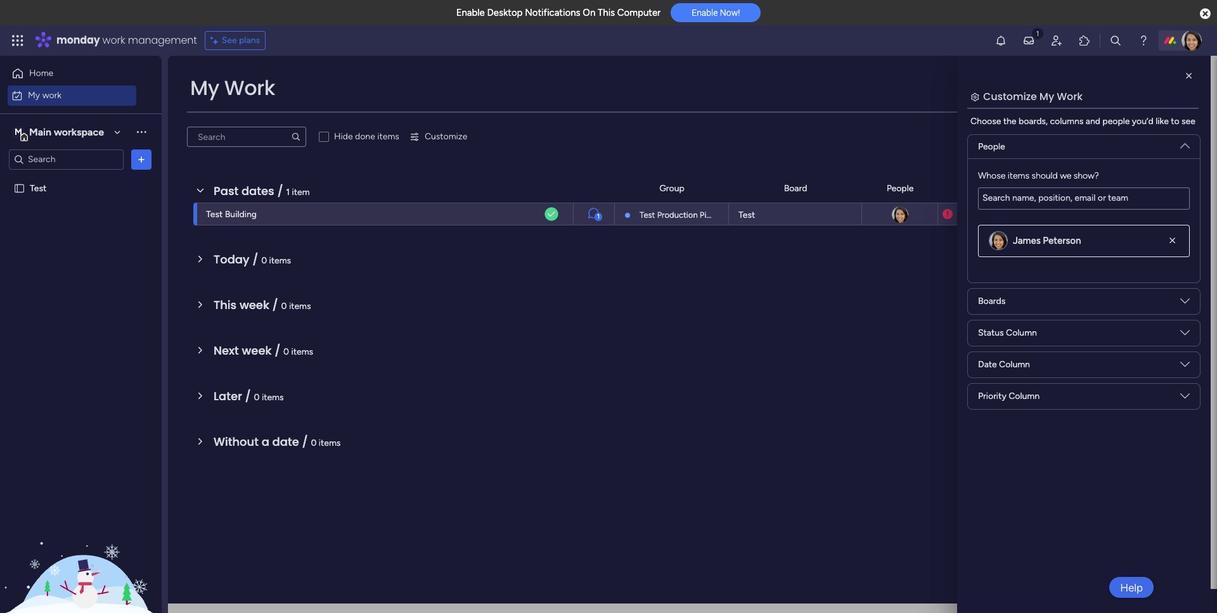Task type: vqa. For each thing, say whether or not it's contained in the screenshot.
v2 seen image
no



Task type: locate. For each thing, give the bounding box(es) containing it.
1 horizontal spatial my
[[190, 74, 219, 102]]

0 horizontal spatial work
[[224, 74, 275, 102]]

main content
[[168, 56, 1211, 614]]

0 vertical spatial people
[[978, 141, 1005, 152]]

priority
[[1146, 183, 1175, 194], [978, 391, 1007, 402]]

0 vertical spatial james peterson image
[[1182, 30, 1202, 51]]

1 vertical spatial 1
[[597, 213, 600, 221]]

0 down this week / 0 items
[[283, 347, 289, 358]]

james peterson image left v2 overdue deadline image
[[891, 205, 910, 224]]

week right 'next'
[[242, 343, 272, 359]]

test
[[30, 183, 46, 194], [206, 209, 223, 220], [739, 210, 755, 221], [640, 211, 655, 220]]

apps image
[[1079, 34, 1091, 47]]

test inside test list box
[[30, 183, 46, 194]]

Search in workspace field
[[27, 152, 106, 167]]

this right on
[[598, 7, 615, 18]]

3 dapulse dropdown down arrow image from the top
[[1181, 360, 1190, 374]]

status down we
[[1059, 183, 1084, 194]]

search image
[[291, 132, 301, 142]]

work down plans
[[224, 74, 275, 102]]

past dates / 1 item
[[214, 183, 310, 199]]

0 vertical spatial date
[[973, 183, 992, 194]]

0 vertical spatial 1
[[286, 187, 290, 198]]

1 horizontal spatial customize
[[983, 89, 1037, 104]]

boards
[[978, 296, 1006, 307]]

management
[[128, 33, 197, 48]]

items inside this week / 0 items
[[289, 301, 311, 312]]

None search field
[[187, 127, 306, 147]]

james peterson link
[[1013, 235, 1081, 247]]

0 horizontal spatial customize
[[425, 131, 468, 142]]

main workspace
[[29, 126, 104, 138]]

columns
[[1050, 116, 1084, 127]]

week
[[240, 297, 269, 313], [242, 343, 272, 359]]

0 vertical spatial week
[[240, 297, 269, 313]]

/ right the date
[[302, 434, 308, 450]]

0 up next week / 0 items
[[281, 301, 287, 312]]

customize button
[[404, 127, 473, 147]]

help image
[[1138, 34, 1150, 47]]

date
[[272, 434, 299, 450]]

week for next
[[242, 343, 272, 359]]

0 horizontal spatial this
[[214, 297, 237, 313]]

1 vertical spatial column
[[999, 360, 1030, 370]]

done
[[355, 131, 375, 142]]

people
[[978, 141, 1005, 152], [887, 183, 914, 194]]

0 horizontal spatial my
[[28, 90, 40, 101]]

column
[[1006, 328, 1037, 339], [999, 360, 1030, 370], [1009, 391, 1040, 402]]

priority down date column
[[978, 391, 1007, 402]]

0 horizontal spatial james peterson image
[[891, 205, 910, 224]]

work
[[224, 74, 275, 102], [1057, 89, 1083, 104]]

option
[[0, 177, 162, 179]]

column for date column
[[999, 360, 1030, 370]]

1 vertical spatial customize
[[425, 131, 468, 142]]

work up 'columns'
[[1057, 89, 1083, 104]]

items inside today / 0 items
[[269, 256, 291, 266]]

1 horizontal spatial status
[[1059, 183, 1084, 194]]

0 horizontal spatial 1
[[286, 187, 290, 198]]

status down boards
[[978, 328, 1004, 339]]

customize
[[983, 89, 1037, 104], [425, 131, 468, 142]]

0 vertical spatial customize
[[983, 89, 1037, 104]]

status
[[1059, 183, 1084, 194], [978, 328, 1004, 339]]

date for date column
[[978, 360, 997, 370]]

1 vertical spatial week
[[242, 343, 272, 359]]

my for my work
[[28, 90, 40, 101]]

1 horizontal spatial 1
[[597, 213, 600, 221]]

james peterson image down dapulse close icon
[[1182, 30, 1202, 51]]

items inside next week / 0 items
[[291, 347, 313, 358]]

/
[[277, 183, 283, 199], [252, 252, 258, 268], [272, 297, 278, 313], [275, 343, 281, 359], [245, 389, 251, 405], [302, 434, 308, 450]]

enable left now!
[[692, 8, 718, 18]]

public board image
[[13, 182, 25, 194]]

group
[[660, 183, 685, 194]]

column down date column
[[1009, 391, 1040, 402]]

my inside button
[[28, 90, 40, 101]]

james
[[1013, 235, 1041, 247]]

my down home
[[28, 90, 40, 101]]

0 vertical spatial column
[[1006, 328, 1037, 339]]

1 horizontal spatial priority
[[1146, 183, 1175, 194]]

date down status column
[[978, 360, 997, 370]]

dapulse dropdown down arrow image for priority column
[[1181, 392, 1190, 406]]

enable for enable desktop notifications on this computer
[[456, 7, 485, 18]]

1
[[286, 187, 290, 198], [597, 213, 600, 221]]

/ down this week / 0 items
[[275, 343, 281, 359]]

workspace
[[54, 126, 104, 138]]

test left production
[[640, 211, 655, 220]]

None text field
[[978, 188, 1190, 210]]

Filter dashboard by text search field
[[187, 127, 306, 147]]

this
[[598, 7, 615, 18], [214, 297, 237, 313]]

enable
[[456, 7, 485, 18], [692, 8, 718, 18]]

work down home
[[42, 90, 62, 101]]

low
[[1152, 209, 1168, 220]]

my work
[[28, 90, 62, 101]]

work inside my work button
[[42, 90, 62, 101]]

0 vertical spatial priority
[[1146, 183, 1175, 194]]

column for priority column
[[1009, 391, 1040, 402]]

enable now! button
[[671, 3, 761, 22]]

4 dapulse dropdown down arrow image from the top
[[1181, 392, 1190, 406]]

/ left "item"
[[277, 183, 283, 199]]

dapulse dropdown down arrow image
[[1181, 296, 1190, 311], [1181, 328, 1190, 342], [1181, 360, 1190, 374], [1181, 392, 1190, 406]]

status column
[[978, 328, 1037, 339]]

0 right today
[[261, 256, 267, 266]]

items right the date
[[319, 438, 341, 449]]

on
[[583, 7, 596, 18]]

week for this
[[240, 297, 269, 313]]

my down see plans button in the left top of the page
[[190, 74, 219, 102]]

0 right the date
[[311, 438, 317, 449]]

work
[[102, 33, 125, 48], [42, 90, 62, 101]]

later / 0 items
[[214, 389, 284, 405]]

priority up the low
[[1146, 183, 1175, 194]]

test right pipeline
[[739, 210, 755, 221]]

column up "priority column"
[[999, 360, 1030, 370]]

1 horizontal spatial enable
[[692, 8, 718, 18]]

1 vertical spatial this
[[214, 297, 237, 313]]

people
[[1103, 116, 1130, 127]]

/ up next week / 0 items
[[272, 297, 278, 313]]

0 horizontal spatial priority
[[978, 391, 1007, 402]]

dapulse dropdown down arrow image for status column
[[1181, 328, 1190, 342]]

enable left desktop
[[456, 7, 485, 18]]

james peterson image
[[1182, 30, 1202, 51], [891, 205, 910, 224]]

home
[[29, 68, 53, 79]]

1 vertical spatial date
[[978, 360, 997, 370]]

select product image
[[11, 34, 24, 47]]

items
[[377, 131, 399, 142], [1008, 171, 1030, 181], [269, 256, 291, 266], [289, 301, 311, 312], [291, 347, 313, 358], [262, 392, 284, 403], [319, 438, 341, 449]]

it
[[1092, 209, 1098, 220]]

0 horizontal spatial people
[[887, 183, 914, 194]]

date
[[973, 183, 992, 194], [978, 360, 997, 370]]

my up boards,
[[1040, 89, 1055, 104]]

0 horizontal spatial status
[[978, 328, 1004, 339]]

notifications image
[[995, 34, 1008, 47]]

0 vertical spatial status
[[1059, 183, 1084, 194]]

column up date column
[[1006, 328, 1037, 339]]

inbox image
[[1023, 34, 1035, 47]]

0 vertical spatial this
[[598, 7, 615, 18]]

work for monday
[[102, 33, 125, 48]]

week down today / 0 items
[[240, 297, 269, 313]]

home button
[[8, 63, 136, 84]]

0 right later
[[254, 392, 260, 403]]

/ right later
[[245, 389, 251, 405]]

items left should
[[1008, 171, 1030, 181]]

0 horizontal spatial enable
[[456, 7, 485, 18]]

lottie animation image
[[0, 486, 162, 614]]

/ right today
[[252, 252, 258, 268]]

now!
[[720, 8, 740, 18]]

items up next week / 0 items
[[289, 301, 311, 312]]

1 dapulse dropdown down arrow image from the top
[[1181, 296, 1190, 311]]

test down past
[[206, 209, 223, 220]]

enable inside button
[[692, 8, 718, 18]]

customize inside button
[[425, 131, 468, 142]]

dapulse dropdown down arrow image for date column
[[1181, 360, 1190, 374]]

items down this week / 0 items
[[291, 347, 313, 358]]

this up 'next'
[[214, 297, 237, 313]]

date down whose
[[973, 183, 992, 194]]

work right the monday
[[102, 33, 125, 48]]

working on it
[[1045, 209, 1098, 220]]

monday work management
[[56, 33, 197, 48]]

1 vertical spatial people
[[887, 183, 914, 194]]

james peterson image
[[989, 232, 1008, 251]]

we
[[1060, 171, 1072, 181]]

1 vertical spatial priority
[[978, 391, 1007, 402]]

hide done items
[[334, 131, 399, 142]]

test production pipeline
[[640, 211, 729, 220]]

main
[[29, 126, 51, 138]]

date for date
[[973, 183, 992, 194]]

james peterson
[[1013, 235, 1081, 247]]

like
[[1156, 116, 1169, 127]]

you'd
[[1132, 116, 1154, 127]]

test right public board icon
[[30, 183, 46, 194]]

items up without a date / 0 items at the bottom left of page
[[262, 392, 284, 403]]

my work button
[[8, 85, 136, 106]]

my
[[190, 74, 219, 102], [1040, 89, 1055, 104], [28, 90, 40, 101]]

test inside test link
[[739, 210, 755, 221]]

items up this week / 0 items
[[269, 256, 291, 266]]

lottie animation element
[[0, 486, 162, 614]]

2 horizontal spatial my
[[1040, 89, 1055, 104]]

0 inside today / 0 items
[[261, 256, 267, 266]]

2 vertical spatial column
[[1009, 391, 1040, 402]]

0 vertical spatial work
[[102, 33, 125, 48]]

priority column
[[978, 391, 1040, 402]]

0 horizontal spatial work
[[42, 90, 62, 101]]

customize for customize
[[425, 131, 468, 142]]

column for status column
[[1006, 328, 1037, 339]]

without
[[214, 434, 259, 450]]

enable desktop notifications on this computer
[[456, 7, 661, 18]]

1 horizontal spatial work
[[102, 33, 125, 48]]

and
[[1086, 116, 1101, 127]]

on
[[1080, 209, 1090, 220]]

1 vertical spatial work
[[42, 90, 62, 101]]

2 dapulse dropdown down arrow image from the top
[[1181, 328, 1190, 342]]

help
[[1121, 582, 1143, 594]]

1 vertical spatial status
[[978, 328, 1004, 339]]



Task type: describe. For each thing, give the bounding box(es) containing it.
desktop
[[487, 7, 523, 18]]

main content containing past dates /
[[168, 56, 1211, 614]]

work for my
[[42, 90, 62, 101]]

today / 0 items
[[214, 252, 291, 268]]

past
[[214, 183, 239, 199]]

items inside without a date / 0 items
[[319, 438, 341, 449]]

1 vertical spatial james peterson image
[[891, 205, 910, 224]]

0 inside later / 0 items
[[254, 392, 260, 403]]

pipeline
[[700, 211, 729, 220]]

test list box
[[0, 175, 162, 370]]

0 inside next week / 0 items
[[283, 347, 289, 358]]

see plans button
[[205, 31, 266, 50]]

without a date / 0 items
[[214, 434, 341, 450]]

working
[[1045, 209, 1078, 220]]

to
[[1171, 116, 1180, 127]]

dapulse close image
[[1200, 8, 1211, 20]]

1 horizontal spatial james peterson image
[[1182, 30, 1202, 51]]

see plans
[[222, 35, 260, 46]]

m
[[15, 126, 22, 137]]

board
[[784, 183, 807, 194]]

whose items should we show?
[[978, 171, 1099, 181]]

12
[[987, 210, 995, 219]]

1 inside button
[[597, 213, 600, 221]]

1 horizontal spatial people
[[978, 141, 1005, 152]]

test link
[[737, 204, 854, 226]]

monday
[[56, 33, 100, 48]]

choose the boards, columns and people you'd like to see
[[971, 116, 1196, 127]]

dec 12
[[970, 210, 995, 219]]

1 inside past dates / 1 item
[[286, 187, 290, 198]]

this inside main content
[[214, 297, 237, 313]]

a
[[262, 434, 269, 450]]

whose
[[978, 171, 1006, 181]]

enable now!
[[692, 8, 740, 18]]

dec
[[970, 210, 985, 219]]

test building
[[206, 209, 257, 220]]

item
[[292, 187, 310, 198]]

my work
[[190, 74, 275, 102]]

search everything image
[[1110, 34, 1122, 47]]

dates
[[242, 183, 274, 199]]

0 inside without a date / 0 items
[[311, 438, 317, 449]]

the
[[1004, 116, 1017, 127]]

boards,
[[1019, 116, 1048, 127]]

this week / 0 items
[[214, 297, 311, 313]]

customize my work
[[983, 89, 1083, 104]]

0 inside this week / 0 items
[[281, 301, 287, 312]]

v2 overdue deadline image
[[943, 208, 953, 220]]

peterson
[[1043, 235, 1081, 247]]

priority for priority column
[[978, 391, 1007, 402]]

1 button
[[573, 203, 614, 226]]

workspace options image
[[135, 126, 148, 138]]

status for status column
[[978, 328, 1004, 339]]

invite members image
[[1051, 34, 1063, 47]]

Search name, position, email or team text field
[[978, 188, 1190, 210]]

priority for priority
[[1146, 183, 1175, 194]]

today
[[214, 252, 250, 268]]

items right done
[[377, 131, 399, 142]]

options image
[[135, 153, 148, 166]]

next
[[214, 343, 239, 359]]

1 horizontal spatial work
[[1057, 89, 1083, 104]]

building
[[225, 209, 257, 220]]

production
[[657, 211, 698, 220]]

choose
[[971, 116, 1001, 127]]

hide
[[334, 131, 353, 142]]

should
[[1032, 171, 1058, 181]]

my for my work
[[190, 74, 219, 102]]

dapulse dropdown down arrow image for boards
[[1181, 296, 1190, 311]]

computer
[[617, 7, 661, 18]]

dapulse dropdown down arrow image
[[1181, 136, 1190, 151]]

customize for customize my work
[[983, 89, 1037, 104]]

see
[[222, 35, 237, 46]]

workspace image
[[12, 125, 25, 139]]

later
[[214, 389, 242, 405]]

items inside later / 0 items
[[262, 392, 284, 403]]

help button
[[1110, 578, 1154, 599]]

next week / 0 items
[[214, 343, 313, 359]]

show?
[[1074, 171, 1099, 181]]

plans
[[239, 35, 260, 46]]

notifications
[[525, 7, 581, 18]]

workspace selection element
[[12, 125, 106, 141]]

status for status
[[1059, 183, 1084, 194]]

1 image
[[1032, 26, 1044, 40]]

see
[[1182, 116, 1196, 127]]

date column
[[978, 360, 1030, 370]]

1 horizontal spatial this
[[598, 7, 615, 18]]

enable for enable now!
[[692, 8, 718, 18]]



